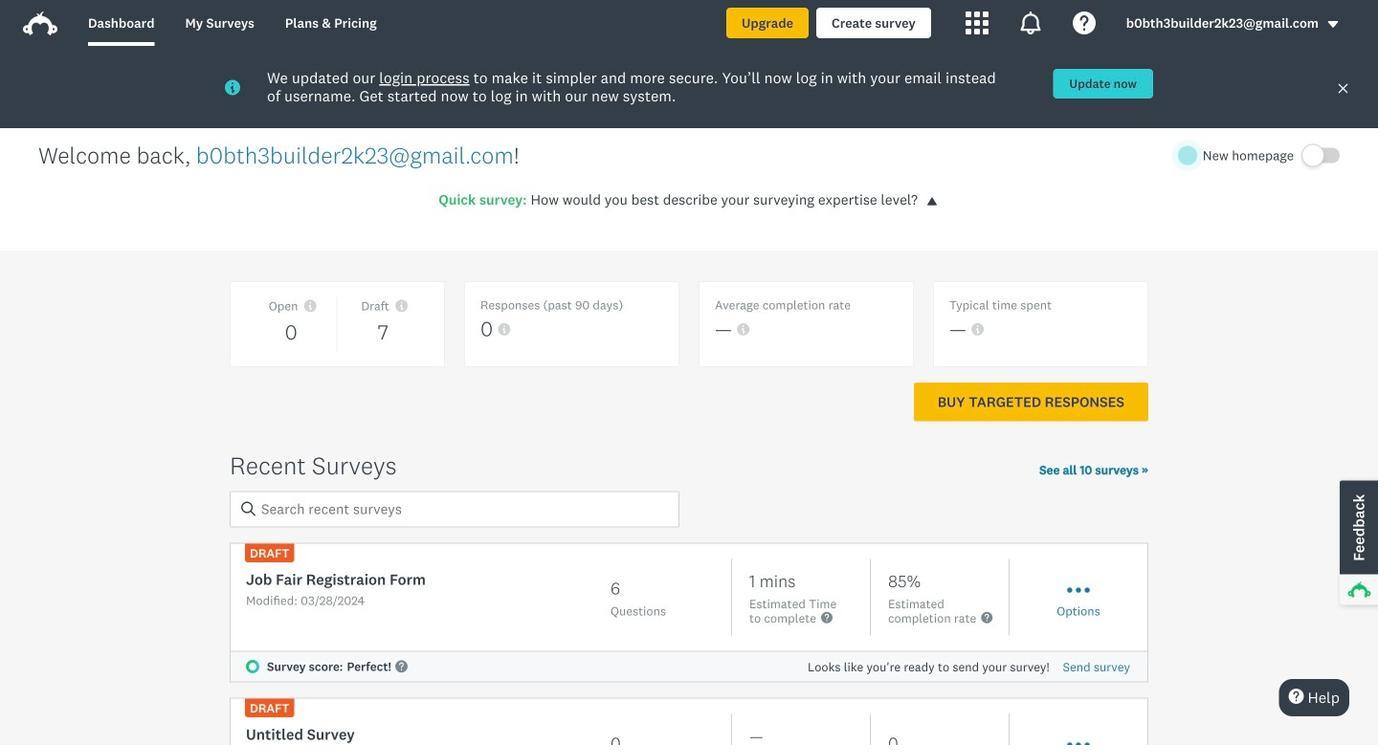 Task type: describe. For each thing, give the bounding box(es) containing it.
Search recent surveys text field
[[230, 491, 680, 528]]

x image
[[1337, 82, 1350, 95]]

help icon image
[[1073, 11, 1096, 34]]

surveymonkey logo image
[[23, 11, 57, 36]]



Task type: vqa. For each thing, say whether or not it's contained in the screenshot.
text box
no



Task type: locate. For each thing, give the bounding box(es) containing it.
2 products icon image from the left
[[1019, 11, 1042, 34]]

1 horizontal spatial products icon image
[[1019, 11, 1042, 34]]

None field
[[230, 491, 680, 528]]

0 horizontal spatial products icon image
[[966, 11, 988, 34]]

products icon image
[[966, 11, 988, 34], [1019, 11, 1042, 34]]

dropdown arrow image
[[1327, 18, 1340, 31]]

1 products icon image from the left
[[966, 11, 988, 34]]



